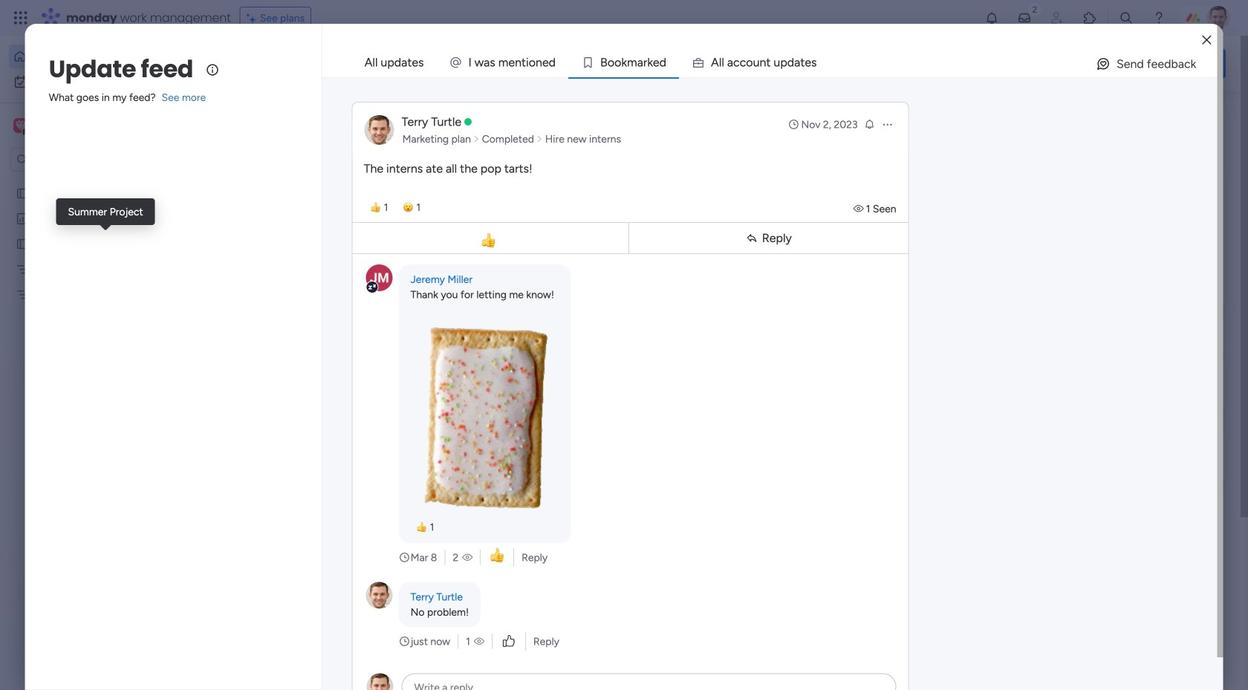 Task type: describe. For each thing, give the bounding box(es) containing it.
1 horizontal spatial lottie animation element
[[583, 36, 1001, 92]]

0 horizontal spatial public board image
[[16, 186, 30, 201]]

reminder image
[[864, 118, 876, 130]]

2 image
[[1029, 1, 1042, 17]]

2 vertical spatial v2 seen image
[[474, 634, 485, 649]]

getting started element
[[1003, 355, 1226, 414]]

public board image
[[16, 237, 30, 251]]

lottie animation image for the rightmost the lottie animation element
[[583, 36, 1001, 92]]

close image
[[1203, 35, 1212, 46]]

1 horizontal spatial public board image
[[491, 271, 508, 288]]

1 vertical spatial v2 seen image
[[462, 550, 473, 565]]

2 vertical spatial option
[[0, 180, 190, 183]]

0 vertical spatial option
[[9, 45, 181, 68]]

see plans image
[[247, 9, 260, 26]]

component image
[[491, 295, 505, 308]]

update feed image
[[1018, 10, 1032, 25]]

slider arrow image
[[473, 132, 480, 146]]

public dashboard image
[[16, 212, 30, 226]]

help image
[[1152, 10, 1167, 25]]



Task type: vqa. For each thing, say whether or not it's contained in the screenshot.
leftmost Add to favorites icon
no



Task type: locate. For each thing, give the bounding box(es) containing it.
public board image up the component image
[[491, 271, 508, 288]]

1 vertical spatial lottie animation element
[[0, 540, 190, 691]]

v2 bolt switch image
[[1131, 55, 1140, 72]]

0 vertical spatial v2 seen image
[[854, 203, 866, 215]]

0 horizontal spatial lottie animation element
[[0, 540, 190, 691]]

1 vertical spatial lottie animation image
[[0, 540, 190, 691]]

tab list
[[352, 48, 1218, 77]]

monday marketplace image
[[1083, 10, 1098, 25]]

0 vertical spatial lottie animation element
[[583, 36, 1001, 92]]

slider arrow image
[[537, 132, 543, 146]]

tab
[[352, 48, 437, 77]]

terry turtle image
[[265, 665, 294, 691]]

lottie animation image
[[583, 36, 1001, 92], [0, 540, 190, 691]]

1 horizontal spatial v2 seen image
[[474, 634, 485, 649]]

public board image up public dashboard icon
[[16, 186, 30, 201]]

add to favorites image
[[441, 454, 456, 469]]

lottie animation image for the leftmost the lottie animation element
[[0, 540, 190, 691]]

v2 seen image
[[854, 203, 866, 215], [462, 550, 473, 565], [474, 634, 485, 649]]

give feedback image
[[1096, 56, 1111, 71]]

notifications image
[[985, 10, 1000, 25]]

public board image
[[16, 186, 30, 201], [491, 271, 508, 288]]

help center element
[[1003, 426, 1226, 486]]

option
[[9, 45, 181, 68], [9, 70, 181, 94], [0, 180, 190, 183]]

0 vertical spatial lottie animation image
[[583, 36, 1001, 92]]

2 horizontal spatial v2 seen image
[[854, 203, 866, 215]]

v2 like image
[[503, 634, 515, 650]]

list box
[[0, 178, 190, 508]]

0 horizontal spatial v2 seen image
[[462, 550, 473, 565]]

1 horizontal spatial lottie animation image
[[583, 36, 1001, 92]]

options image
[[882, 119, 894, 130]]

quick search results list box
[[230, 139, 968, 518]]

0 vertical spatial public board image
[[16, 186, 30, 201]]

remove from favorites image
[[441, 272, 456, 287]]

1 vertical spatial public board image
[[491, 271, 508, 288]]

1 vertical spatial option
[[9, 70, 181, 94]]

search everything image
[[1119, 10, 1134, 25]]

lottie animation element
[[583, 36, 1001, 92], [0, 540, 190, 691]]

0 horizontal spatial lottie animation image
[[0, 540, 190, 691]]

2 element
[[380, 560, 397, 578]]

select product image
[[13, 10, 28, 25]]

terry turtle image
[[1207, 6, 1231, 30]]



